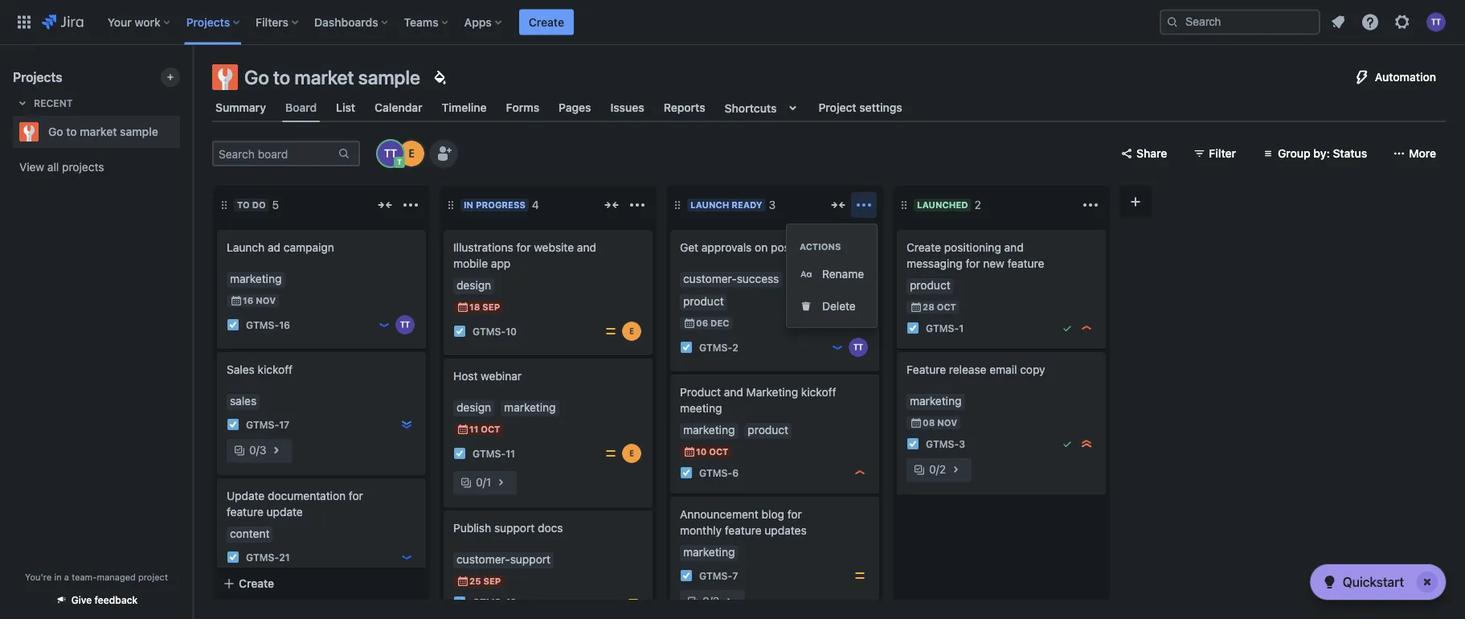 Task type: describe. For each thing, give the bounding box(es) containing it.
0 down gtms-11 link
[[476, 476, 483, 489]]

gtms-2 link
[[699, 340, 739, 354]]

banner containing your work
[[0, 0, 1466, 45]]

team-
[[72, 572, 97, 582]]

blitz
[[227, 592, 249, 605]]

notifications image
[[1329, 12, 1348, 32]]

launch for launch ready 3
[[691, 200, 729, 210]]

update
[[267, 505, 303, 519]]

meeting
[[680, 402, 722, 415]]

gtms-3 link
[[926, 437, 966, 451]]

campaign
[[284, 241, 334, 254]]

1 horizontal spatial market
[[295, 66, 354, 88]]

dashboards
[[314, 15, 378, 29]]

filters button
[[251, 9, 305, 35]]

projects button
[[181, 9, 246, 35]]

2 column actions menu image from the left
[[1081, 195, 1101, 215]]

get
[[680, 241, 699, 254]]

for inside update documentation for feature update
[[349, 489, 363, 502]]

1 horizontal spatial to
[[273, 66, 290, 88]]

gtms- for feature release email copy
[[926, 438, 959, 449]]

gtms-12
[[473, 596, 517, 608]]

collapse image for 4
[[602, 195, 621, 215]]

to do 5
[[237, 198, 279, 211]]

project settings link
[[816, 93, 906, 122]]

18 september 2023 image
[[457, 301, 469, 314]]

task image for host webinar
[[453, 447, 466, 460]]

2 horizontal spatial 3
[[959, 438, 966, 449]]

task image for gtms-7
[[680, 569, 693, 582]]

and inside the create positioning and messaging for new feature
[[1005, 241, 1024, 254]]

0 vertical spatial sample
[[358, 66, 420, 88]]

low image for sales kickoff
[[378, 318, 391, 331]]

illustrations for website and mobile app
[[453, 241, 596, 270]]

delete button
[[787, 290, 877, 322]]

calendar
[[375, 101, 423, 114]]

gtms- for host webinar
[[473, 448, 506, 459]]

eloisefrancis23 image
[[399, 141, 424, 166]]

messaging
[[907, 257, 963, 270]]

11 october 2023 image
[[457, 423, 469, 436]]

28 october 2023 image
[[910, 301, 923, 314]]

give
[[71, 594, 92, 606]]

gtms-7
[[699, 570, 738, 581]]

work
[[135, 15, 161, 29]]

teams button
[[399, 9, 455, 35]]

to inside "link"
[[66, 125, 77, 138]]

more
[[1409, 147, 1437, 160]]

filters
[[256, 15, 289, 29]]

actions group
[[787, 224, 877, 327]]

1 horizontal spatial 16
[[279, 319, 290, 330]]

gtms-6 link
[[699, 466, 739, 480]]

set background color image
[[430, 68, 449, 87]]

pages
[[559, 101, 591, 114]]

0 vertical spatial go
[[244, 66, 269, 88]]

0 down the gtms-3 link
[[929, 463, 936, 476]]

positioning inside the create positioning and messaging for new feature
[[944, 241, 1002, 254]]

ad
[[268, 241, 281, 254]]

0 vertical spatial go to market sample
[[244, 66, 420, 88]]

add to starred image
[[175, 122, 195, 141]]

calendar link
[[372, 93, 426, 122]]

mobile
[[453, 257, 488, 270]]

task image for illustrations for website and mobile app
[[453, 325, 466, 338]]

teams
[[404, 15, 439, 29]]

projects
[[62, 160, 104, 174]]

launched 2
[[917, 198, 981, 211]]

25
[[469, 576, 481, 586]]

your profile and settings image
[[1427, 12, 1446, 32]]

0 vertical spatial terry turtle image
[[378, 141, 404, 166]]

/ down 'gtms-7' link
[[710, 594, 713, 608]]

timeline
[[442, 101, 487, 114]]

project
[[819, 101, 857, 114]]

11 october 2023 image
[[457, 423, 469, 436]]

feedback
[[95, 594, 138, 606]]

settings
[[860, 101, 903, 114]]

0 horizontal spatial 11
[[469, 424, 479, 435]]

/ down the gtms-3 link
[[936, 463, 940, 476]]

marketing
[[747, 385, 798, 399]]

announcement
[[680, 508, 759, 521]]

task image for gtms-21
[[227, 551, 240, 564]]

oct for positioning
[[937, 302, 957, 312]]

sales kickoff
[[227, 363, 293, 376]]

announcement blog for monthly feature updates
[[680, 508, 807, 537]]

1 vertical spatial 1
[[486, 476, 491, 489]]

apps button
[[460, 9, 508, 35]]

issues
[[611, 101, 645, 114]]

launch for launch ad campaign
[[227, 241, 265, 254]]

more button
[[1384, 141, 1446, 166]]

your
[[108, 15, 132, 29]]

7
[[733, 570, 738, 581]]

1 horizontal spatial 1
[[959, 322, 964, 334]]

in
[[464, 200, 474, 210]]

feature inside the create positioning and messaging for new feature
[[1008, 257, 1045, 270]]

for inside the create positioning and messaging for new feature
[[966, 257, 980, 270]]

sidebar navigation image
[[175, 64, 211, 96]]

group
[[1278, 147, 1311, 160]]

and inside product and marketing kickoff meeting
[[724, 385, 744, 399]]

0 horizontal spatial medium image
[[605, 447, 617, 460]]

08
[[923, 418, 935, 428]]

3 for launch ready 3
[[769, 198, 776, 211]]

gtms-7 link
[[699, 569, 738, 582]]

1 horizontal spatial 11
[[506, 448, 515, 459]]

forms
[[506, 101, 540, 114]]

publish support docs
[[453, 521, 563, 535]]

support
[[494, 521, 535, 535]]

your work button
[[103, 9, 177, 35]]

3 for 0 / 3
[[259, 443, 266, 457]]

25 september 2023 image
[[457, 575, 469, 588]]

get approvals on positioning
[[680, 241, 828, 254]]

gtms-11
[[473, 448, 515, 459]]

feature
[[907, 363, 946, 376]]

task image for gtms-17
[[227, 418, 240, 431]]

done image for feature release email copy
[[1061, 437, 1074, 450]]

for inside illustrations for website and mobile app
[[517, 241, 531, 254]]

0 horizontal spatial create button
[[213, 569, 430, 598]]

help image
[[1361, 12, 1380, 32]]

product
[[680, 385, 721, 399]]

host webinar
[[453, 369, 522, 383]]

gtms- for publish support docs
[[473, 596, 506, 608]]

0 horizontal spatial projects
[[13, 70, 62, 85]]

on
[[755, 241, 768, 254]]

0 down 'gtms-7' link
[[703, 594, 710, 608]]

project
[[138, 572, 168, 582]]

in progress 4
[[464, 198, 539, 211]]

copy
[[1020, 363, 1046, 376]]

0 horizontal spatial 10
[[506, 326, 517, 337]]

your work
[[108, 15, 161, 29]]

status
[[1333, 147, 1368, 160]]

gtms- for illustrations for website and mobile app
[[473, 326, 506, 337]]

feature inside announcement blog for monthly feature updates
[[725, 524, 762, 537]]

blitz with dev team
[[227, 592, 325, 605]]

task image for gtms-3
[[907, 437, 920, 450]]

give feedback
[[71, 594, 138, 606]]

update
[[227, 489, 265, 502]]

list
[[336, 101, 355, 114]]

share
[[1137, 147, 1168, 160]]

settings image
[[1393, 12, 1412, 32]]

task image for gtms-2
[[680, 341, 693, 354]]

28 oct
[[923, 302, 957, 312]]

automation button
[[1343, 64, 1446, 90]]

all
[[47, 160, 59, 174]]

tab list containing board
[[203, 93, 1456, 122]]

eloisefrancis23 image for host webinar
[[622, 444, 642, 463]]

primary element
[[10, 0, 1160, 45]]

18 september 2023 image
[[457, 301, 469, 314]]

updates
[[765, 524, 807, 537]]

filter button
[[1184, 141, 1246, 166]]

highest image
[[1080, 437, 1093, 450]]



Task type: vqa. For each thing, say whether or not it's contained in the screenshot.
you inside the confluence allows you to specify the site's title which will appear on the browser title bar.
no



Task type: locate. For each thing, give the bounding box(es) containing it.
task image for launch ad campaign
[[227, 318, 240, 331]]

shortcuts button
[[722, 93, 806, 122]]

progress
[[476, 200, 526, 210]]

oct for webinar
[[481, 424, 500, 435]]

10 up the gtms-6
[[696, 447, 707, 457]]

0 / 2
[[929, 463, 946, 476], [703, 594, 720, 608]]

feature release email copy
[[907, 363, 1046, 376]]

feature right new at the right top of page
[[1008, 257, 1045, 270]]

webinar
[[481, 369, 522, 383]]

08 nov
[[923, 418, 958, 428]]

dev
[[277, 592, 296, 605]]

10
[[506, 326, 517, 337], [696, 447, 707, 457]]

0 horizontal spatial column actions menu image
[[401, 195, 420, 215]]

gtms- for create positioning and messaging for new feature
[[926, 322, 959, 334]]

0 vertical spatial 16
[[243, 295, 253, 306]]

go down recent
[[48, 125, 63, 138]]

gtms- down 16 nov on the left
[[246, 319, 279, 330]]

collapse image for 5
[[375, 195, 395, 215]]

0 horizontal spatial 3
[[259, 443, 266, 457]]

1 horizontal spatial column actions menu image
[[855, 195, 874, 215]]

rename button
[[787, 258, 877, 290]]

column actions menu image left the create column 'icon'
[[1081, 195, 1101, 215]]

16 november 2023 image
[[230, 294, 243, 307]]

positioning up new at the right top of page
[[944, 241, 1002, 254]]

06 december 2023 image
[[683, 317, 696, 330]]

1 vertical spatial feature
[[227, 505, 264, 519]]

task image down 28 october 2023 icon
[[907, 322, 920, 334]]

1 vertical spatial oct
[[481, 424, 500, 435]]

sales
[[227, 363, 255, 376]]

gtms-17
[[246, 419, 290, 430]]

terry turtle image
[[396, 315, 415, 334]]

task image for gtms-1
[[907, 322, 920, 334]]

sample left add to starred icon
[[120, 125, 158, 138]]

6
[[733, 467, 739, 478]]

1 vertical spatial low image
[[831, 341, 844, 354]]

feature
[[1008, 257, 1045, 270], [227, 505, 264, 519], [725, 524, 762, 537]]

issues link
[[607, 93, 648, 122]]

2 horizontal spatial medium image
[[854, 569, 867, 582]]

0 vertical spatial create
[[529, 15, 564, 29]]

16 nov
[[243, 295, 276, 306]]

launch ad campaign
[[227, 241, 334, 254]]

collapse image
[[829, 195, 848, 215]]

oct
[[937, 302, 957, 312], [481, 424, 500, 435], [709, 447, 729, 457]]

eloisefrancis23 image
[[622, 322, 642, 341], [622, 444, 642, 463]]

2 eloisefrancis23 image from the top
[[622, 444, 642, 463]]

0 down gtms-17 link
[[249, 443, 256, 457]]

2 horizontal spatial low image
[[831, 341, 844, 354]]

1 vertical spatial eloisefrancis23 image
[[622, 444, 642, 463]]

new
[[983, 257, 1005, 270]]

automation image
[[1353, 68, 1372, 87]]

nov up the gtms-16
[[256, 295, 276, 306]]

gtms-12 link
[[473, 595, 517, 609]]

06 dec
[[696, 318, 730, 328]]

sep right 18
[[483, 302, 500, 312]]

sep for publish
[[483, 576, 501, 586]]

25 september 2023 image
[[457, 575, 469, 588]]

2 collapse image from the left
[[602, 195, 621, 215]]

create up with
[[239, 577, 274, 590]]

task image down 06 december 2023 image
[[680, 341, 693, 354]]

gtms-17 link
[[246, 418, 290, 431]]

launch inside launch ready 3
[[691, 200, 729, 210]]

task image left 'gtms-7' link
[[680, 569, 693, 582]]

1 vertical spatial market
[[80, 125, 117, 138]]

1 eloisefrancis23 image from the top
[[622, 322, 642, 341]]

done image for create positioning and messaging for new feature
[[1061, 322, 1074, 334]]

1 vertical spatial launch
[[227, 241, 265, 254]]

create project image
[[164, 71, 177, 84]]

1 horizontal spatial terry turtle image
[[849, 338, 868, 357]]

0 horizontal spatial 0 / 2
[[703, 594, 720, 608]]

0 vertical spatial create button
[[519, 9, 574, 35]]

launched
[[917, 200, 968, 210]]

gtms- down 11 oct
[[473, 448, 506, 459]]

lowest image
[[400, 418, 413, 431]]

1 vertical spatial terry turtle image
[[849, 338, 868, 357]]

ready
[[732, 200, 763, 210]]

check image
[[1321, 572, 1340, 592]]

for left new at the right top of page
[[966, 257, 980, 270]]

filter
[[1209, 147, 1236, 160]]

host
[[453, 369, 478, 383]]

gtms- up with
[[246, 551, 279, 563]]

share button
[[1111, 141, 1177, 166]]

21
[[279, 551, 290, 563]]

12
[[506, 596, 517, 608]]

task image
[[907, 322, 920, 334], [680, 341, 693, 354], [227, 418, 240, 431], [907, 437, 920, 450], [227, 551, 240, 564], [680, 569, 693, 582], [453, 596, 466, 609]]

reports link
[[661, 93, 709, 122]]

18
[[469, 302, 480, 312]]

to up board
[[273, 66, 290, 88]]

0 vertical spatial kickoff
[[258, 363, 293, 376]]

medium image
[[605, 447, 617, 460], [854, 569, 867, 582], [627, 596, 640, 609]]

nov for launch
[[256, 295, 276, 306]]

0 vertical spatial launch
[[691, 200, 729, 210]]

gtms- down 08 nov at the right bottom of page
[[926, 438, 959, 449]]

you're
[[25, 572, 52, 582]]

1 vertical spatial nov
[[938, 418, 958, 428]]

release
[[949, 363, 987, 376]]

Search field
[[1160, 9, 1321, 35]]

market
[[295, 66, 354, 88], [80, 125, 117, 138]]

done image
[[1061, 437, 1074, 450]]

gtms-1
[[926, 322, 964, 334]]

sep right 25
[[483, 576, 501, 586]]

gtms- down "18 sep"
[[473, 326, 506, 337]]

16 up sales kickoff
[[279, 319, 290, 330]]

high image
[[854, 466, 867, 479]]

0 horizontal spatial collapse image
[[375, 195, 395, 215]]

create up messaging
[[907, 241, 941, 254]]

low image
[[378, 318, 391, 331], [831, 341, 844, 354], [400, 551, 413, 564]]

16 november 2023 image
[[230, 294, 243, 307]]

task image down 11 october 2023 icon
[[453, 447, 466, 460]]

pages link
[[556, 93, 595, 122]]

go to market sample link
[[13, 116, 174, 148]]

1 column actions menu image from the left
[[628, 195, 647, 215]]

a
[[64, 572, 69, 582]]

1 vertical spatial 16
[[279, 319, 290, 330]]

feature down update
[[227, 505, 264, 519]]

apps
[[464, 15, 492, 29]]

08 november 2023 image
[[910, 416, 923, 429], [910, 416, 923, 429]]

delete
[[822, 299, 856, 313]]

0 horizontal spatial nov
[[256, 295, 276, 306]]

gtms- down 10 oct
[[699, 467, 733, 478]]

5
[[272, 198, 279, 211]]

email
[[990, 363, 1017, 376]]

1 horizontal spatial 3
[[769, 198, 776, 211]]

10 up the webinar
[[506, 326, 517, 337]]

projects up sidebar navigation image
[[186, 15, 230, 29]]

view
[[19, 160, 44, 174]]

recent
[[34, 97, 73, 109]]

collapse recent projects image
[[13, 93, 32, 113]]

0 vertical spatial medium image
[[605, 447, 617, 460]]

1 horizontal spatial create
[[529, 15, 564, 29]]

create button inside primary element
[[519, 9, 574, 35]]

1 horizontal spatial column actions menu image
[[1081, 195, 1101, 215]]

dismiss quickstart image
[[1415, 569, 1441, 595]]

go up summary
[[244, 66, 269, 88]]

task image for gtms-12
[[453, 596, 466, 609]]

2 vertical spatial oct
[[709, 447, 729, 457]]

collapse image
[[375, 195, 395, 215], [602, 195, 621, 215]]

1 down gtms-11 link
[[486, 476, 491, 489]]

kickoff right marketing
[[801, 385, 836, 399]]

gtms- up 0 / 3
[[246, 419, 279, 430]]

2 horizontal spatial feature
[[1008, 257, 1045, 270]]

1 vertical spatial sample
[[120, 125, 158, 138]]

projects up collapse recent projects icon
[[13, 70, 62, 85]]

eloisefrancis23 image for illustrations for website and mobile app
[[622, 322, 642, 341]]

1 up release
[[959, 322, 964, 334]]

go
[[244, 66, 269, 88], [48, 125, 63, 138]]

3 down gtms-17 link
[[259, 443, 266, 457]]

0 horizontal spatial feature
[[227, 505, 264, 519]]

0 horizontal spatial launch
[[227, 241, 265, 254]]

11
[[469, 424, 479, 435], [506, 448, 515, 459]]

view all projects
[[19, 160, 104, 174]]

kickoff inside product and marketing kickoff meeting
[[801, 385, 836, 399]]

done image
[[1061, 322, 1074, 334], [1061, 322, 1074, 334], [1061, 437, 1074, 450]]

1 vertical spatial kickoff
[[801, 385, 836, 399]]

2 vertical spatial medium image
[[627, 596, 640, 609]]

create button right apps popup button
[[519, 9, 574, 35]]

0 horizontal spatial go to market sample
[[48, 125, 158, 138]]

column actions menu image
[[628, 195, 647, 215], [855, 195, 874, 215]]

launch left ready
[[691, 200, 729, 210]]

do
[[252, 200, 266, 210]]

gtms-3
[[926, 438, 966, 449]]

1 horizontal spatial create button
[[519, 9, 574, 35]]

0 horizontal spatial to
[[66, 125, 77, 138]]

3 right ready
[[769, 198, 776, 211]]

shortcuts
[[725, 101, 777, 114]]

sample up calendar
[[358, 66, 420, 88]]

and right the website
[[577, 241, 596, 254]]

medium image for gtms-7
[[854, 569, 867, 582]]

1 horizontal spatial go
[[244, 66, 269, 88]]

1 positioning from the left
[[771, 241, 828, 254]]

terry turtle image down "calendar" link
[[378, 141, 404, 166]]

0 vertical spatial 11
[[469, 424, 479, 435]]

column actions menu image for illustrations for website and mobile app
[[628, 195, 647, 215]]

create inside primary element
[[529, 15, 564, 29]]

Search board text field
[[214, 142, 336, 165]]

1 horizontal spatial collapse image
[[602, 195, 621, 215]]

0 vertical spatial low image
[[378, 318, 391, 331]]

gtms-10
[[473, 326, 517, 337]]

gtms- for product and marketing kickoff meeting
[[699, 467, 733, 478]]

update documentation for feature update
[[227, 489, 363, 519]]

blog
[[762, 508, 785, 521]]

terry turtle image
[[378, 141, 404, 166], [849, 338, 868, 357]]

high image
[[1080, 322, 1093, 334]]

feature inside update documentation for feature update
[[227, 505, 264, 519]]

2 column actions menu image from the left
[[855, 195, 874, 215]]

0 horizontal spatial 16
[[243, 295, 253, 306]]

task image
[[227, 318, 240, 331], [453, 325, 466, 338], [453, 447, 466, 460], [680, 466, 693, 479]]

documentation
[[268, 489, 346, 502]]

gtms- inside "link"
[[699, 467, 733, 478]]

1 horizontal spatial nov
[[938, 418, 958, 428]]

gtms- for launch ad campaign
[[246, 319, 279, 330]]

gtms-16 link
[[246, 318, 290, 332]]

0 horizontal spatial and
[[577, 241, 596, 254]]

1 vertical spatial 10
[[696, 447, 707, 457]]

1 horizontal spatial 10
[[696, 447, 707, 457]]

for inside announcement blog for monthly feature updates
[[788, 508, 802, 521]]

1 horizontal spatial kickoff
[[801, 385, 836, 399]]

gtms-10 link
[[473, 324, 517, 338]]

1 horizontal spatial oct
[[709, 447, 729, 457]]

0 horizontal spatial column actions menu image
[[628, 195, 647, 215]]

1 vertical spatial sep
[[483, 576, 501, 586]]

go to market sample up view all projects link
[[48, 125, 158, 138]]

medium image for gtms-12
[[627, 596, 640, 609]]

1 vertical spatial projects
[[13, 70, 62, 85]]

to down recent
[[66, 125, 77, 138]]

0 horizontal spatial go
[[48, 125, 63, 138]]

0 horizontal spatial market
[[80, 125, 117, 138]]

0 vertical spatial sep
[[483, 302, 500, 312]]

3 down release
[[959, 438, 966, 449]]

oct up the gtms-6
[[709, 447, 729, 457]]

28
[[923, 302, 935, 312]]

search image
[[1166, 16, 1179, 29]]

1 vertical spatial create
[[907, 241, 941, 254]]

feature down announcement at the bottom of page
[[725, 524, 762, 537]]

nov
[[256, 295, 276, 306], [938, 418, 958, 428]]

0 vertical spatial eloisefrancis23 image
[[622, 322, 642, 341]]

nov for feature
[[938, 418, 958, 428]]

appswitcher icon image
[[14, 12, 34, 32]]

launch ready 3
[[691, 198, 776, 211]]

projects inside popup button
[[186, 15, 230, 29]]

team
[[299, 592, 325, 605]]

and right the product
[[724, 385, 744, 399]]

actions
[[800, 242, 841, 252]]

1 horizontal spatial go to market sample
[[244, 66, 420, 88]]

go to market sample up the list
[[244, 66, 420, 88]]

gtms- down 28 oct
[[926, 322, 959, 334]]

add people image
[[434, 144, 453, 163]]

go to market sample inside "link"
[[48, 125, 158, 138]]

0 / 1
[[476, 476, 491, 489]]

by:
[[1314, 147, 1330, 160]]

0 vertical spatial nov
[[256, 295, 276, 306]]

2
[[975, 198, 981, 211], [733, 342, 739, 353], [940, 463, 946, 476], [713, 594, 720, 608]]

1 collapse image from the left
[[375, 195, 395, 215]]

task image left gtms-17 link
[[227, 418, 240, 431]]

list link
[[333, 93, 359, 122]]

oct for and
[[709, 447, 729, 457]]

publish
[[453, 521, 491, 535]]

1 vertical spatial 0 / 2
[[703, 594, 720, 608]]

1 vertical spatial 11
[[506, 448, 515, 459]]

1 horizontal spatial launch
[[691, 200, 729, 210]]

kickoff right the "sales"
[[258, 363, 293, 376]]

create inside the create positioning and messaging for new feature
[[907, 241, 941, 254]]

low image for product and marketing kickoff meeting
[[831, 341, 844, 354]]

0 vertical spatial 10
[[506, 326, 517, 337]]

0 horizontal spatial create
[[239, 577, 274, 590]]

gtms- down monthly
[[699, 570, 733, 581]]

0 horizontal spatial low image
[[378, 318, 391, 331]]

and
[[577, 241, 596, 254], [1005, 241, 1024, 254], [724, 385, 744, 399]]

for left the website
[[517, 241, 531, 254]]

gtms- down 06 dec
[[699, 342, 733, 353]]

2 vertical spatial feature
[[725, 524, 762, 537]]

task image left gtms-21 link
[[227, 551, 240, 564]]

1 horizontal spatial low image
[[400, 551, 413, 564]]

and up new at the right top of page
[[1005, 241, 1024, 254]]

go inside "link"
[[48, 125, 63, 138]]

task image for product and marketing kickoff meeting
[[680, 466, 693, 479]]

10 october 2023 image
[[683, 445, 696, 458], [683, 445, 696, 458]]

column actions menu image for get approvals on positioning
[[855, 195, 874, 215]]

0 vertical spatial 1
[[959, 322, 964, 334]]

create right apps popup button
[[529, 15, 564, 29]]

0 horizontal spatial oct
[[481, 424, 500, 435]]

dec
[[711, 318, 730, 328]]

with
[[252, 592, 274, 605]]

1 horizontal spatial projects
[[186, 15, 230, 29]]

tab list
[[203, 93, 1456, 122]]

0 horizontal spatial 1
[[486, 476, 491, 489]]

0 horizontal spatial kickoff
[[258, 363, 293, 376]]

0 vertical spatial market
[[295, 66, 354, 88]]

task image down 16 november 2023 icon
[[227, 318, 240, 331]]

monthly
[[680, 524, 722, 537]]

banner
[[0, 0, 1466, 45]]

2 vertical spatial low image
[[400, 551, 413, 564]]

sep for illustrations
[[483, 302, 500, 312]]

market up the list
[[295, 66, 354, 88]]

2 horizontal spatial and
[[1005, 241, 1024, 254]]

for right documentation
[[349, 489, 363, 502]]

nov right 08
[[938, 418, 958, 428]]

jira image
[[42, 12, 83, 32], [42, 12, 83, 32]]

0 / 2 down the gtms-3 link
[[929, 463, 946, 476]]

task image down 25 september 2023 image
[[453, 596, 466, 609]]

0 / 2 down 'gtms-7' link
[[703, 594, 720, 608]]

oct right 28
[[937, 302, 957, 312]]

oct up 'gtms-11'
[[481, 424, 500, 435]]

launch left ad
[[227, 241, 265, 254]]

positioning right on
[[771, 241, 828, 254]]

1 horizontal spatial and
[[724, 385, 744, 399]]

2 vertical spatial create
[[239, 577, 274, 590]]

11 oct
[[469, 424, 500, 435]]

terry turtle image down delete
[[849, 338, 868, 357]]

1 vertical spatial medium image
[[854, 569, 867, 582]]

for up updates
[[788, 508, 802, 521]]

/ down gtms-11 link
[[483, 476, 486, 489]]

task image down 18 september 2023 icon
[[453, 325, 466, 338]]

2 positioning from the left
[[944, 241, 1002, 254]]

0 horizontal spatial sample
[[120, 125, 158, 138]]

1 column actions menu image from the left
[[401, 195, 420, 215]]

06 december 2023 image
[[683, 317, 696, 330]]

0 horizontal spatial terry turtle image
[[378, 141, 404, 166]]

task image left gtms-6 "link"
[[680, 466, 693, 479]]

28 october 2023 image
[[910, 301, 923, 314]]

1 vertical spatial go to market sample
[[48, 125, 158, 138]]

market inside "link"
[[80, 125, 117, 138]]

0 / 3
[[249, 443, 266, 457]]

task image left the gtms-3 link
[[907, 437, 920, 450]]

gtms- down 25 sep
[[473, 596, 506, 608]]

sample inside "link"
[[120, 125, 158, 138]]

1 horizontal spatial positioning
[[944, 241, 1002, 254]]

0 vertical spatial to
[[273, 66, 290, 88]]

and inside illustrations for website and mobile app
[[577, 241, 596, 254]]

1 vertical spatial create button
[[213, 569, 430, 598]]

column actions menu image
[[401, 195, 420, 215], [1081, 195, 1101, 215]]

0 vertical spatial feature
[[1008, 257, 1045, 270]]

0 horizontal spatial positioning
[[771, 241, 828, 254]]

gtms-
[[246, 319, 279, 330], [926, 322, 959, 334], [473, 326, 506, 337], [699, 342, 733, 353], [246, 419, 279, 430], [926, 438, 959, 449], [473, 448, 506, 459], [699, 467, 733, 478], [246, 551, 279, 563], [699, 570, 733, 581], [473, 596, 506, 608]]

1 horizontal spatial 0 / 2
[[929, 463, 946, 476]]

gtms- for get approvals on positioning
[[699, 342, 733, 353]]

/ down gtms-17 link
[[256, 443, 259, 457]]

in
[[54, 572, 62, 582]]

gtms-2
[[699, 342, 739, 353]]

column actions menu image down eloisefrancis23 icon
[[401, 195, 420, 215]]

medium image
[[605, 325, 617, 338]]

0 vertical spatial projects
[[186, 15, 230, 29]]

create column image
[[1126, 192, 1146, 211]]

16 up the gtms-16
[[243, 295, 253, 306]]

create button down '21'
[[213, 569, 430, 598]]

market up view all projects link
[[80, 125, 117, 138]]



